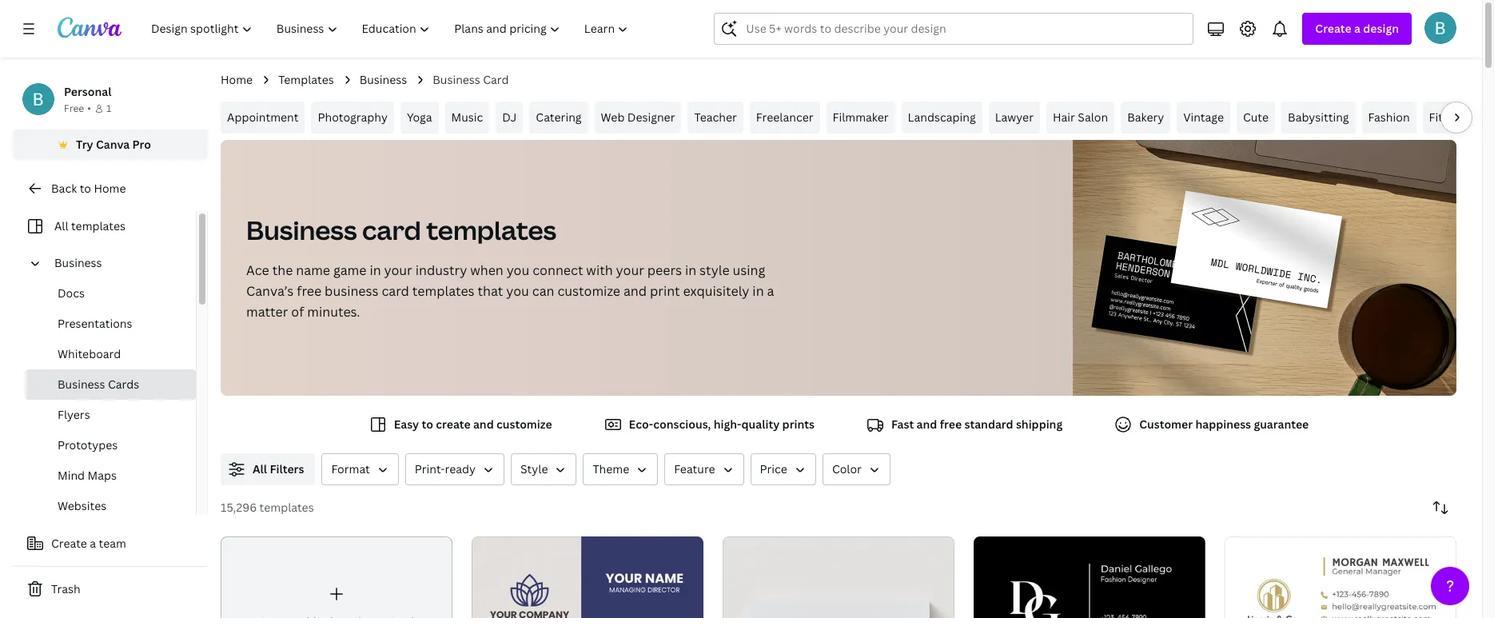 Task type: describe. For each thing, give the bounding box(es) containing it.
templates down the filters
[[260, 500, 314, 515]]

business cards
[[58, 377, 139, 392]]

print-ready button
[[405, 453, 505, 485]]

flyers link
[[26, 400, 196, 430]]

format
[[331, 461, 370, 477]]

to for easy
[[422, 417, 433, 432]]

templates link
[[278, 71, 334, 89]]

docs
[[58, 285, 85, 301]]

15,296 templates
[[221, 500, 314, 515]]

all filters
[[253, 461, 304, 477]]

can
[[532, 282, 555, 300]]

theme button
[[583, 453, 658, 485]]

matter
[[246, 303, 288, 321]]

create a design
[[1316, 21, 1399, 36]]

0 horizontal spatial business link
[[48, 248, 186, 278]]

0 horizontal spatial home
[[94, 181, 126, 196]]

templates up when
[[426, 213, 557, 247]]

with
[[586, 262, 613, 279]]

Sort by button
[[1425, 492, 1457, 524]]

business up photography
[[360, 72, 407, 87]]

cards
[[108, 377, 139, 392]]

standard
[[965, 417, 1014, 432]]

print-ready
[[415, 461, 476, 477]]

mind maps
[[58, 468, 117, 483]]

salon
[[1078, 110, 1108, 125]]

color
[[832, 461, 862, 477]]

freelancer
[[756, 110, 814, 125]]

feature button
[[665, 453, 744, 485]]

back to home link
[[13, 173, 208, 205]]

print
[[650, 282, 680, 300]]

ace the name game in your industry when you connect with your peers in style using canva's free business card templates that you can customize and print exquisitely in a matter of minutes.
[[246, 262, 774, 321]]

team
[[99, 536, 126, 551]]

ready
[[445, 461, 476, 477]]

dj link
[[496, 102, 523, 134]]

and inside ace the name game in your industry when you connect with your peers in style using canva's free business card templates that you can customize and print exquisitely in a matter of minutes.
[[624, 282, 647, 300]]

blue grey minimalist modern business card image
[[472, 537, 704, 618]]

all templates link
[[22, 211, 186, 242]]

trash link
[[13, 573, 208, 605]]

personal
[[64, 84, 111, 99]]

teacher link
[[688, 102, 744, 134]]

lawyer
[[995, 110, 1034, 125]]

style
[[521, 461, 548, 477]]

when
[[470, 262, 504, 279]]

1 vertical spatial customize
[[497, 417, 552, 432]]

business card
[[433, 72, 509, 87]]

business for cards
[[58, 377, 105, 392]]

fitness
[[1430, 110, 1468, 125]]

appointment
[[227, 110, 299, 125]]

appointment link
[[221, 102, 305, 134]]

filmmaker link
[[827, 102, 895, 134]]

guarantee
[[1254, 417, 1309, 432]]

vintage
[[1184, 110, 1224, 125]]

brad klo image
[[1425, 12, 1457, 44]]

simple corporate business card image
[[1225, 537, 1457, 618]]

card
[[483, 72, 509, 87]]

minutes.
[[307, 303, 360, 321]]

1
[[106, 102, 111, 115]]

of
[[291, 303, 304, 321]]

business up docs
[[54, 255, 102, 270]]

a inside ace the name game in your industry when you connect with your peers in style using canva's free business card templates that you can customize and print exquisitely in a matter of minutes.
[[767, 282, 774, 300]]

0 horizontal spatial in
[[370, 262, 381, 279]]

design
[[1364, 21, 1399, 36]]

create for create a design
[[1316, 21, 1352, 36]]

Search search field
[[746, 14, 1184, 44]]

1 horizontal spatial business link
[[360, 71, 407, 89]]

style button
[[511, 453, 577, 485]]

15,296
[[221, 500, 257, 515]]

lawyer link
[[989, 102, 1040, 134]]

customer happiness guarantee
[[1140, 417, 1309, 432]]

create a design button
[[1303, 13, 1412, 45]]

hair salon link
[[1047, 102, 1115, 134]]

back to home
[[51, 181, 126, 196]]

a for team
[[90, 536, 96, 551]]

websites link
[[26, 491, 196, 521]]

web designer
[[601, 110, 675, 125]]

filmmaker
[[833, 110, 889, 125]]

eco-conscious, high-quality prints
[[629, 417, 815, 432]]

create a team button
[[13, 528, 208, 560]]

•
[[87, 102, 91, 115]]

bakery link
[[1121, 102, 1171, 134]]

free inside ace the name game in your industry when you connect with your peers in style using canva's free business card templates that you can customize and print exquisitely in a matter of minutes.
[[297, 282, 322, 300]]

music link
[[445, 102, 490, 134]]

babysitting
[[1288, 110, 1350, 125]]

presentations link
[[26, 309, 196, 339]]

style
[[700, 262, 730, 279]]

using
[[733, 262, 766, 279]]

quality
[[742, 417, 780, 432]]

customize inside ace the name game in your industry when you connect with your peers in style using canva's free business card templates that you can customize and print exquisitely in a matter of minutes.
[[558, 282, 621, 300]]

babysitting link
[[1282, 102, 1356, 134]]

teacher
[[695, 110, 737, 125]]

business card templates
[[246, 213, 557, 247]]

fitness link
[[1423, 102, 1474, 134]]

print-
[[415, 461, 445, 477]]

2 your from the left
[[616, 262, 644, 279]]

create a blank business card element
[[221, 537, 453, 618]]

all templates
[[54, 218, 126, 234]]

price button
[[751, 453, 816, 485]]

bakery
[[1128, 110, 1165, 125]]

whiteboard
[[58, 346, 121, 361]]

connect
[[533, 262, 583, 279]]



Task type: locate. For each thing, give the bounding box(es) containing it.
all filters button
[[221, 453, 315, 485]]

None search field
[[714, 13, 1194, 45]]

0 horizontal spatial all
[[54, 218, 68, 234]]

templates down industry
[[412, 282, 475, 300]]

a for design
[[1355, 21, 1361, 36]]

1 vertical spatial a
[[767, 282, 774, 300]]

0 vertical spatial create
[[1316, 21, 1352, 36]]

yoga link
[[401, 102, 439, 134]]

business link down 'all templates' link
[[48, 248, 186, 278]]

business link
[[360, 71, 407, 89], [48, 248, 186, 278]]

1 your from the left
[[384, 262, 412, 279]]

business up music
[[433, 72, 480, 87]]

1 horizontal spatial in
[[685, 262, 697, 279]]

catering link
[[530, 102, 588, 134]]

1 vertical spatial free
[[940, 417, 962, 432]]

all for all filters
[[253, 461, 267, 477]]

0 vertical spatial home
[[221, 72, 253, 87]]

a left design
[[1355, 21, 1361, 36]]

1 vertical spatial you
[[506, 282, 529, 300]]

your
[[384, 262, 412, 279], [616, 262, 644, 279]]

all inside button
[[253, 461, 267, 477]]

create
[[1316, 21, 1352, 36], [51, 536, 87, 551]]

0 horizontal spatial free
[[297, 282, 322, 300]]

game
[[333, 262, 367, 279]]

1 vertical spatial to
[[422, 417, 433, 432]]

business for card
[[246, 213, 357, 247]]

0 horizontal spatial create
[[51, 536, 87, 551]]

fashion
[[1369, 110, 1410, 125]]

canva's
[[246, 282, 294, 300]]

color button
[[823, 453, 891, 485]]

2 horizontal spatial in
[[753, 282, 764, 300]]

business link up photography
[[360, 71, 407, 89]]

hair salon
[[1053, 110, 1108, 125]]

0 vertical spatial all
[[54, 218, 68, 234]]

2 horizontal spatial and
[[917, 417, 938, 432]]

a
[[1355, 21, 1361, 36], [767, 282, 774, 300], [90, 536, 96, 551]]

templates down back to home
[[71, 218, 126, 234]]

create down websites
[[51, 536, 87, 551]]

customize
[[558, 282, 621, 300], [497, 417, 552, 432]]

conscious,
[[654, 417, 711, 432]]

create left design
[[1316, 21, 1352, 36]]

1 vertical spatial home
[[94, 181, 126, 196]]

in right game
[[370, 262, 381, 279]]

fast
[[892, 417, 914, 432]]

card inside ace the name game in your industry when you connect with your peers in style using canva's free business card templates that you can customize and print exquisitely in a matter of minutes.
[[382, 282, 409, 300]]

1 vertical spatial all
[[253, 461, 267, 477]]

create inside button
[[51, 536, 87, 551]]

cute link
[[1237, 102, 1276, 134]]

0 vertical spatial business link
[[360, 71, 407, 89]]

1 horizontal spatial home
[[221, 72, 253, 87]]

all for all templates
[[54, 218, 68, 234]]

flyers
[[58, 407, 90, 422]]

top level navigation element
[[141, 13, 643, 45]]

maps
[[88, 468, 117, 483]]

all
[[54, 218, 68, 234], [253, 461, 267, 477]]

and right the create on the left
[[473, 417, 494, 432]]

0 vertical spatial a
[[1355, 21, 1361, 36]]

photography link
[[311, 102, 394, 134]]

1 vertical spatial create
[[51, 536, 87, 551]]

card right the business in the top left of the page
[[382, 282, 409, 300]]

0 horizontal spatial to
[[80, 181, 91, 196]]

back
[[51, 181, 77, 196]]

2 vertical spatial a
[[90, 536, 96, 551]]

in left style
[[685, 262, 697, 279]]

1 horizontal spatial and
[[624, 282, 647, 300]]

1 horizontal spatial a
[[767, 282, 774, 300]]

industry
[[416, 262, 467, 279]]

filters
[[270, 461, 304, 477]]

web
[[601, 110, 625, 125]]

trash
[[51, 581, 80, 597]]

0 horizontal spatial customize
[[497, 417, 552, 432]]

all left the filters
[[253, 461, 267, 477]]

fast and free standard shipping
[[892, 417, 1063, 432]]

free down name
[[297, 282, 322, 300]]

free
[[64, 102, 84, 115]]

try canva pro button
[[13, 130, 208, 160]]

format button
[[322, 453, 399, 485]]

vintage link
[[1177, 102, 1231, 134]]

fashion link
[[1362, 102, 1417, 134]]

customize up style
[[497, 417, 552, 432]]

2 horizontal spatial a
[[1355, 21, 1361, 36]]

hair
[[1053, 110, 1076, 125]]

in down using at the top of page
[[753, 282, 764, 300]]

customer
[[1140, 417, 1193, 432]]

and right fast at the bottom right
[[917, 417, 938, 432]]

dj
[[502, 110, 517, 125]]

business
[[325, 282, 379, 300]]

a inside button
[[90, 536, 96, 551]]

2 you from the top
[[506, 282, 529, 300]]

0 horizontal spatial your
[[384, 262, 412, 279]]

1 horizontal spatial customize
[[558, 282, 621, 300]]

in
[[370, 262, 381, 279], [685, 262, 697, 279], [753, 282, 764, 300]]

pro
[[132, 137, 151, 152]]

music
[[451, 110, 483, 125]]

the
[[272, 262, 293, 279]]

card up game
[[362, 213, 421, 247]]

cute
[[1244, 110, 1269, 125]]

you
[[507, 262, 530, 279], [506, 282, 529, 300]]

to for back
[[80, 181, 91, 196]]

landscaping link
[[902, 102, 983, 134]]

high-
[[714, 417, 742, 432]]

1 horizontal spatial free
[[940, 417, 962, 432]]

peers
[[648, 262, 682, 279]]

card
[[362, 213, 421, 247], [382, 282, 409, 300]]

a inside 'dropdown button'
[[1355, 21, 1361, 36]]

templates inside ace the name game in your industry when you connect with your peers in style using canva's free business card templates that you can customize and print exquisitely in a matter of minutes.
[[412, 282, 475, 300]]

1 horizontal spatial to
[[422, 417, 433, 432]]

to right back
[[80, 181, 91, 196]]

to right easy
[[422, 417, 433, 432]]

customize down with
[[558, 282, 621, 300]]

1 horizontal spatial create
[[1316, 21, 1352, 36]]

a left team
[[90, 536, 96, 551]]

websites
[[58, 498, 107, 513]]

black and white simple personal business card image
[[974, 537, 1206, 618]]

your down the business card templates
[[384, 262, 412, 279]]

1 vertical spatial business link
[[48, 248, 186, 278]]

docs link
[[26, 278, 196, 309]]

canva
[[96, 137, 130, 152]]

business for card
[[433, 72, 480, 87]]

shipping
[[1016, 417, 1063, 432]]

0 vertical spatial to
[[80, 181, 91, 196]]

catering
[[536, 110, 582, 125]]

1 horizontal spatial your
[[616, 262, 644, 279]]

try canva pro
[[76, 137, 151, 152]]

mind
[[58, 468, 85, 483]]

home up 'all templates' link
[[94, 181, 126, 196]]

create a team
[[51, 536, 126, 551]]

create inside 'dropdown button'
[[1316, 21, 1352, 36]]

and left print
[[624, 282, 647, 300]]

web designer link
[[595, 102, 682, 134]]

easy
[[394, 417, 419, 432]]

1 you from the top
[[507, 262, 530, 279]]

eco-
[[629, 417, 654, 432]]

0 vertical spatial you
[[507, 262, 530, 279]]

business up name
[[246, 213, 357, 247]]

create for create a team
[[51, 536, 87, 551]]

theme
[[593, 461, 630, 477]]

photography
[[318, 110, 388, 125]]

your right with
[[616, 262, 644, 279]]

1 horizontal spatial all
[[253, 461, 267, 477]]

you left can at the top left of page
[[506, 282, 529, 300]]

home up appointment
[[221, 72, 253, 87]]

all down back
[[54, 218, 68, 234]]

0 vertical spatial card
[[362, 213, 421, 247]]

landscaping
[[908, 110, 976, 125]]

free left standard on the bottom of page
[[940, 417, 962, 432]]

0 horizontal spatial and
[[473, 417, 494, 432]]

home
[[221, 72, 253, 87], [94, 181, 126, 196]]

templates
[[426, 213, 557, 247], [71, 218, 126, 234], [412, 282, 475, 300], [260, 500, 314, 515]]

0 vertical spatial free
[[297, 282, 322, 300]]

yoga
[[407, 110, 432, 125]]

price
[[760, 461, 788, 477]]

a right exquisitely
[[767, 282, 774, 300]]

that
[[478, 282, 503, 300]]

business up flyers
[[58, 377, 105, 392]]

whiteboard link
[[26, 339, 196, 369]]

1 vertical spatial card
[[382, 282, 409, 300]]

you right when
[[507, 262, 530, 279]]

0 horizontal spatial a
[[90, 536, 96, 551]]

prototypes
[[58, 437, 118, 453]]

grey black modern elegant name initials monogram business card image
[[723, 537, 955, 618]]

0 vertical spatial customize
[[558, 282, 621, 300]]



Task type: vqa. For each thing, say whether or not it's contained in the screenshot.
modified
no



